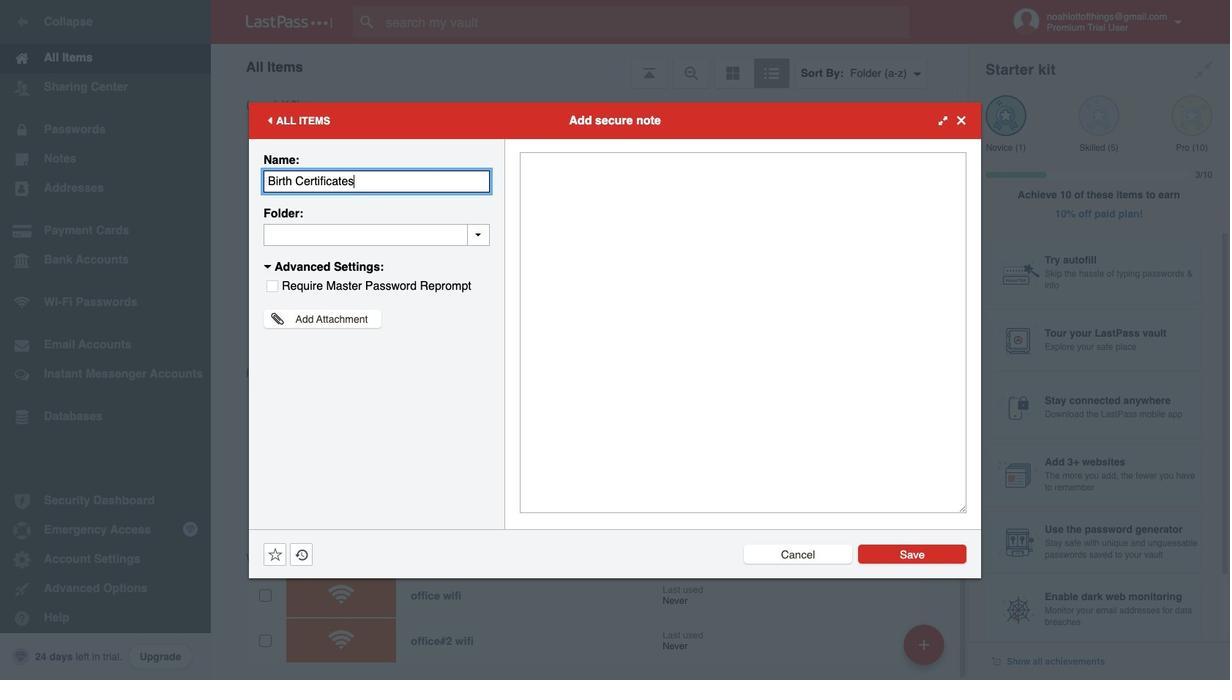 Task type: locate. For each thing, give the bounding box(es) containing it.
None text field
[[264, 224, 490, 246]]

dialog
[[249, 102, 981, 578]]

search my vault text field
[[353, 6, 938, 38]]

vault options navigation
[[211, 44, 968, 88]]

None text field
[[520, 152, 967, 513], [264, 170, 490, 192], [520, 152, 967, 513], [264, 170, 490, 192]]



Task type: describe. For each thing, give the bounding box(es) containing it.
new item image
[[919, 640, 929, 650]]

main navigation navigation
[[0, 0, 211, 680]]

new item navigation
[[898, 620, 953, 680]]

lastpass image
[[246, 15, 332, 29]]

Search search field
[[353, 6, 938, 38]]



Task type: vqa. For each thing, say whether or not it's contained in the screenshot.
New item element
no



